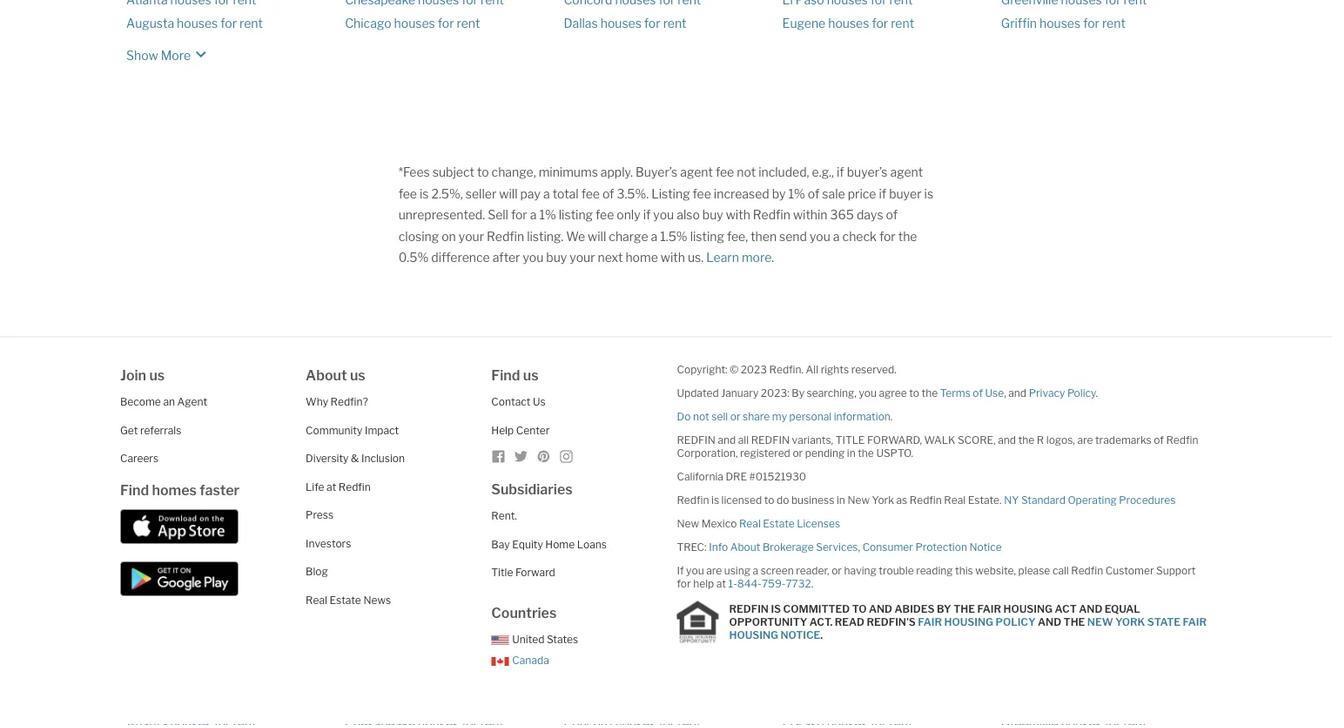 Task type: describe. For each thing, give the bounding box(es) containing it.
the down title
[[858, 447, 874, 460]]

of left the use
[[973, 387, 983, 400]]

0 horizontal spatial buy
[[546, 250, 567, 265]]

rights
[[821, 364, 849, 376]]

get
[[120, 424, 138, 437]]

next
[[598, 250, 623, 265]]

1 horizontal spatial is
[[711, 494, 719, 507]]

do
[[677, 411, 691, 423]]

rent for chicago houses for rent
[[457, 16, 480, 31]]

inclusion
[[361, 452, 405, 465]]

0 horizontal spatial is
[[420, 186, 429, 201]]

agree
[[879, 387, 907, 400]]

us for about us
[[350, 367, 365, 384]]

redfin's
[[867, 616, 916, 628]]

of right days at top right
[[886, 208, 898, 222]]

canada link
[[491, 654, 549, 667]]

join
[[120, 367, 146, 384]]

you down listing
[[653, 208, 674, 222]]

0 horizontal spatial fair
[[918, 616, 942, 628]]

january
[[721, 387, 759, 400]]

#01521930
[[749, 471, 806, 483]]

redfin and all redfin variants, title forward, walk score, and the r logos, are trademarks of redfin corporation, registered or pending in the uspto.
[[677, 434, 1198, 460]]

the inside "redfin is committed to and abides by the fair housing act and equal opportunity act. read redfin's"
[[954, 603, 975, 615]]

protection
[[916, 541, 967, 554]]

0 horizontal spatial your
[[459, 229, 484, 244]]

get referrals
[[120, 424, 181, 437]]

1 horizontal spatial housing
[[944, 616, 994, 628]]

community impact button
[[306, 424, 399, 437]]

sell
[[712, 411, 728, 423]]

united
[[512, 633, 545, 646]]

*fees
[[399, 165, 430, 180]]

diversity
[[306, 452, 349, 465]]

eugene houses for rent
[[782, 16, 914, 31]]

find for find homes faster
[[120, 482, 149, 499]]

searching,
[[807, 387, 857, 400]]

1 vertical spatial in
[[837, 494, 845, 507]]

act.
[[810, 616, 833, 628]]

a inside if you are using a screen reader, or having trouble reading this website, please call redfin customer support for help at
[[753, 565, 759, 577]]

news
[[363, 594, 391, 606]]

bay equity home loans button
[[491, 538, 607, 551]]

help center
[[491, 424, 550, 437]]

fee up also at the top right of the page
[[693, 186, 711, 201]]

. down then
[[772, 250, 774, 265]]

0.5%
[[399, 250, 429, 265]]

countries
[[491, 604, 557, 621]]

contact
[[491, 396, 531, 408]]

reader,
[[796, 565, 829, 577]]

if you are using a screen reader, or having trouble reading this website, please call redfin customer support for help at
[[677, 565, 1196, 590]]

learn
[[706, 250, 739, 265]]

this
[[955, 565, 973, 577]]

charge
[[609, 229, 648, 244]]

1 vertical spatial will
[[588, 229, 606, 244]]

rent for dallas houses for rent
[[663, 16, 687, 31]]

impact
[[365, 424, 399, 437]]

terms
[[940, 387, 971, 400]]

to inside *fees subject to change, minimums apply. buyer's agent fee not included, e.g., if buyer's agent fee is 2.5%, seller will pay a total fee of 3.5%. listing fee increased by 1% of sale price if buyer is unrepresented. sell for a 1% listing fee only if you also buy with redfin within 365 days of closing on your redfin listing. we will charge a 1.5% listing fee, then send you a check for the 0.5% difference after you buy your next home with us.
[[477, 165, 489, 180]]

new york state fair housing notice
[[729, 616, 1207, 641]]

find us
[[491, 367, 539, 384]]

do
[[777, 494, 789, 507]]

fair inside new york state fair housing notice
[[1183, 616, 1207, 628]]

the left terms
[[922, 387, 938, 400]]

operating
[[1068, 494, 1117, 507]]

0 horizontal spatial or
[[730, 411, 741, 423]]

2 vertical spatial to
[[764, 494, 774, 507]]

you down within
[[810, 229, 831, 244]]

not inside *fees subject to change, minimums apply. buyer's agent fee not included, e.g., if buyer's agent fee is 2.5%, seller will pay a total fee of 3.5%. listing fee increased by 1% of sale price if buyer is unrepresented. sell for a 1% listing fee only if you also buy with redfin within 365 days of closing on your redfin listing. we will charge a 1.5% listing fee, then send you a check for the 0.5% difference after you buy your next home with us.
[[737, 165, 756, 180]]

contact us button
[[491, 396, 546, 408]]

terms of use link
[[940, 387, 1004, 400]]

1 vertical spatial about
[[730, 541, 761, 554]]

redfin up after
[[487, 229, 524, 244]]

365
[[830, 208, 854, 222]]

of inside redfin and all redfin variants, title forward, walk score, and the r logos, are trademarks of redfin corporation, registered or pending in the uspto.
[[1154, 434, 1164, 447]]

about us
[[306, 367, 365, 384]]

california
[[677, 471, 723, 483]]

chicago houses for rent link
[[345, 16, 480, 31]]

diversity & inclusion button
[[306, 452, 405, 465]]

bay equity home loans
[[491, 538, 607, 551]]

title forward
[[491, 566, 555, 579]]

dallas houses for rent link
[[564, 16, 687, 31]]

variants,
[[792, 434, 833, 447]]

listing.
[[527, 229, 564, 244]]

1 vertical spatial your
[[570, 250, 595, 265]]

get referrals button
[[120, 424, 181, 437]]

0 horizontal spatial not
[[693, 411, 709, 423]]

2 horizontal spatial real
[[944, 494, 966, 507]]

copyright:
[[677, 364, 728, 376]]

redfin is committed to and abides by the fair housing act and equal opportunity act. read redfin's
[[729, 603, 1140, 628]]

1 vertical spatial new
[[677, 518, 699, 530]]

ny standard operating procedures link
[[1004, 494, 1176, 507]]

2 horizontal spatial is
[[924, 186, 933, 201]]

1 vertical spatial to
[[909, 387, 919, 400]]

total
[[553, 186, 579, 201]]

or inside if you are using a screen reader, or having trouble reading this website, please call redfin customer support for help at
[[832, 565, 842, 577]]

privacy
[[1029, 387, 1065, 400]]

0 vertical spatial new
[[848, 494, 870, 507]]

chicago
[[345, 16, 391, 31]]

us flag image
[[491, 636, 509, 645]]

0 horizontal spatial listing
[[559, 208, 593, 222]]

do not sell or share my personal information .
[[677, 411, 893, 423]]

redfin instagram image
[[559, 450, 573, 464]]

housing inside new york state fair housing notice
[[729, 629, 778, 641]]

to
[[852, 603, 867, 615]]

sell
[[488, 208, 508, 222]]

united states
[[512, 633, 578, 646]]

1 horizontal spatial with
[[726, 208, 750, 222]]

opportunity
[[729, 616, 807, 628]]

trouble
[[879, 565, 914, 577]]

rent for griffin houses for rent
[[1102, 16, 1126, 31]]

0 horizontal spatial estate
[[330, 594, 361, 606]]

rent. button
[[491, 510, 517, 522]]

the inside *fees subject to change, minimums apply. buyer's agent fee not included, e.g., if buyer's agent fee is 2.5%, seller will pay a total fee of 3.5%. listing fee increased by 1% of sale price if buyer is unrepresented. sell for a 1% listing fee only if you also buy with redfin within 365 days of closing on your redfin listing. we will charge a 1.5% listing fee, then send you a check for the 0.5% difference after you buy your next home with us.
[[898, 229, 917, 244]]

help
[[491, 424, 514, 437]]

also
[[677, 208, 700, 222]]

loans
[[577, 538, 607, 551]]

housing inside "redfin is committed to and abides by the fair housing act and equal opportunity act. read redfin's"
[[1004, 603, 1053, 615]]

home
[[626, 250, 658, 265]]

1 horizontal spatial if
[[837, 165, 844, 180]]

2 agent from the left
[[890, 165, 923, 180]]

2.5%,
[[431, 186, 463, 201]]

0 vertical spatial about
[[306, 367, 347, 384]]

notice
[[970, 541, 1002, 554]]

faster
[[200, 482, 240, 499]]

griffin
[[1001, 16, 1037, 31]]

0 horizontal spatial will
[[499, 186, 518, 201]]

logos,
[[1046, 434, 1075, 447]]

agent
[[177, 396, 207, 408]]

2 vertical spatial real
[[306, 594, 327, 606]]

redfin down california
[[677, 494, 709, 507]]

call
[[1053, 565, 1069, 577]]

life
[[306, 481, 324, 493]]

become an agent button
[[120, 396, 207, 408]]

*fees subject to change, minimums apply. buyer's agent fee not included, e.g., if buyer's agent fee is 2.5%, seller will pay a total fee of 3.5%. listing fee increased by 1% of sale price if buyer is unrepresented. sell for a 1% listing fee only if you also buy with redfin within 365 days of closing on your redfin listing. we will charge a 1.5% listing fee, then send you a check for the 0.5% difference after you buy your next home with us.
[[399, 165, 933, 265]]

buyer
[[889, 186, 922, 201]]

. down act.
[[821, 629, 823, 641]]

1 agent from the left
[[680, 165, 713, 180]]

2 horizontal spatial and
[[1079, 603, 1103, 615]]

redfin up registered
[[751, 434, 790, 447]]

. right privacy
[[1096, 387, 1098, 400]]

and right score,
[[998, 434, 1016, 447]]

canada
[[512, 654, 549, 667]]

us for join us
[[149, 367, 165, 384]]

homes
[[152, 482, 197, 499]]

help center button
[[491, 424, 550, 437]]

of left sale
[[808, 186, 820, 201]]

share
[[743, 411, 770, 423]]



Task type: locate. For each thing, give the bounding box(es) containing it.
will
[[499, 186, 518, 201], [588, 229, 606, 244]]

center
[[516, 424, 550, 437]]

registered
[[740, 447, 790, 460]]

price
[[848, 186, 876, 201]]

are inside if you are using a screen reader, or having trouble reading this website, please call redfin customer support for help at
[[706, 565, 722, 577]]

you inside if you are using a screen reader, or having trouble reading this website, please call redfin customer support for help at
[[686, 565, 704, 577]]

1 vertical spatial if
[[879, 186, 887, 201]]

1% right by
[[788, 186, 805, 201]]

0 vertical spatial with
[[726, 208, 750, 222]]

us up "redfin?"
[[350, 367, 365, 384]]

housing up policy
[[1004, 603, 1053, 615]]

1% up listing.
[[539, 208, 556, 222]]

2 vertical spatial if
[[643, 208, 651, 222]]

0 vertical spatial not
[[737, 165, 756, 180]]

not
[[737, 165, 756, 180], [693, 411, 709, 423]]

for inside if you are using a screen reader, or having trouble reading this website, please call redfin customer support for help at
[[677, 578, 691, 590]]

0 vertical spatial if
[[837, 165, 844, 180]]

housing down the by
[[944, 616, 994, 628]]

2 horizontal spatial us
[[523, 367, 539, 384]]

0 vertical spatial ,
[[1004, 387, 1006, 400]]

. down agree
[[891, 411, 893, 423]]

canadian flag image
[[491, 657, 509, 666]]

increased
[[714, 186, 769, 201]]

you down listing.
[[523, 250, 544, 265]]

why redfin? button
[[306, 396, 368, 408]]

is right buyer on the right top of the page
[[924, 186, 933, 201]]

included,
[[759, 165, 809, 180]]

1 horizontal spatial are
[[1077, 434, 1093, 447]]

only
[[617, 208, 641, 222]]

0 vertical spatial buy
[[703, 208, 723, 222]]

subsidiaries
[[491, 481, 573, 498]]

2 vertical spatial housing
[[729, 629, 778, 641]]

1 vertical spatial with
[[661, 250, 685, 265]]

0 horizontal spatial at
[[327, 481, 336, 493]]

0 horizontal spatial us
[[149, 367, 165, 384]]

1 horizontal spatial ,
[[1004, 387, 1006, 400]]

difference
[[431, 250, 490, 265]]

estate
[[763, 518, 795, 530], [330, 594, 361, 606]]

1 horizontal spatial listing
[[690, 229, 724, 244]]

will down change,
[[499, 186, 518, 201]]

1 horizontal spatial and
[[1038, 616, 1062, 628]]

2 rent from the left
[[457, 16, 480, 31]]

a down 365
[[833, 229, 840, 244]]

your down we
[[570, 250, 595, 265]]

ny
[[1004, 494, 1019, 507]]

forward
[[515, 566, 555, 579]]

housing down opportunity
[[729, 629, 778, 641]]

become
[[120, 396, 161, 408]]

1 vertical spatial are
[[706, 565, 722, 577]]

with
[[726, 208, 750, 222], [661, 250, 685, 265]]

all
[[738, 434, 749, 447]]

1 horizontal spatial real
[[739, 518, 761, 530]]

equal housing opportunity image
[[677, 601, 719, 643]]

houses right griffin
[[1040, 16, 1081, 31]]

1 houses from the left
[[177, 16, 218, 31]]

0 horizontal spatial find
[[120, 482, 149, 499]]

, left privacy
[[1004, 387, 1006, 400]]

by
[[937, 603, 951, 615]]

buyer's
[[636, 165, 678, 180]]

2 horizontal spatial to
[[909, 387, 919, 400]]

1 vertical spatial find
[[120, 482, 149, 499]]

0 horizontal spatial about
[[306, 367, 347, 384]]

0 horizontal spatial agent
[[680, 165, 713, 180]]

if
[[837, 165, 844, 180], [879, 186, 887, 201], [643, 208, 651, 222]]

listing up us.
[[690, 229, 724, 244]]

0 vertical spatial housing
[[1004, 603, 1053, 615]]

0 horizontal spatial in
[[837, 494, 845, 507]]

a up 844-
[[753, 565, 759, 577]]

real down licensed
[[739, 518, 761, 530]]

and right the use
[[1009, 387, 1027, 400]]

1 vertical spatial 1%
[[539, 208, 556, 222]]

in inside redfin and all redfin variants, title forward, walk score, and the r logos, are trademarks of redfin corporation, registered or pending in the uspto.
[[847, 447, 856, 460]]

houses right eugene
[[828, 16, 869, 31]]

0 horizontal spatial if
[[643, 208, 651, 222]]

3 us from the left
[[523, 367, 539, 384]]

redfin down "&"
[[339, 481, 371, 493]]

0 vertical spatial or
[[730, 411, 741, 423]]

redfin inside redfin and all redfin variants, title forward, walk score, and the r logos, are trademarks of redfin corporation, registered or pending in the uspto.
[[1166, 434, 1198, 447]]

change,
[[492, 165, 536, 180]]

redfin for and
[[677, 434, 716, 447]]

0 horizontal spatial real
[[306, 594, 327, 606]]

new
[[848, 494, 870, 507], [677, 518, 699, 530]]

. down reader,
[[811, 578, 813, 590]]

1 vertical spatial ,
[[858, 541, 860, 554]]

1 us from the left
[[149, 367, 165, 384]]

press button
[[306, 509, 334, 522]]

and up redfin's
[[869, 603, 893, 615]]

forward,
[[867, 434, 922, 447]]

real left the estate.
[[944, 494, 966, 507]]

1 vertical spatial housing
[[944, 616, 994, 628]]

an
[[163, 396, 175, 408]]

1 vertical spatial listing
[[690, 229, 724, 244]]

you right if
[[686, 565, 704, 577]]

reserved.
[[851, 364, 897, 376]]

redfin twitter image
[[514, 450, 528, 464]]

are inside redfin and all redfin variants, title forward, walk score, and the r logos, are trademarks of redfin corporation, registered or pending in the uspto.
[[1077, 434, 1093, 447]]

3 rent from the left
[[663, 16, 687, 31]]

houses right chicago
[[394, 16, 435, 31]]

about up why
[[306, 367, 347, 384]]

consumer
[[863, 541, 913, 554]]

1 horizontal spatial fair
[[977, 603, 1001, 615]]

houses for chicago
[[394, 16, 435, 31]]

the up 'fair housing policy' link
[[954, 603, 975, 615]]

then
[[751, 229, 777, 244]]

1 horizontal spatial about
[[730, 541, 761, 554]]

new mexico real estate licenses
[[677, 518, 840, 530]]

759-
[[762, 578, 786, 590]]

2023
[[741, 364, 767, 376]]

is
[[771, 603, 781, 615]]

fair housing policy link
[[918, 616, 1036, 628]]

or
[[730, 411, 741, 423], [793, 447, 803, 460], [832, 565, 842, 577]]

trec: info about brokerage services , consumer protection notice
[[677, 541, 1002, 554]]

download the redfin app from the google play store image
[[120, 562, 239, 596]]

redfin down by
[[753, 208, 791, 222]]

fair down the by
[[918, 616, 942, 628]]

, up having
[[858, 541, 860, 554]]

new
[[1087, 616, 1113, 628]]

0 vertical spatial listing
[[559, 208, 593, 222]]

you
[[653, 208, 674, 222], [810, 229, 831, 244], [523, 250, 544, 265], [859, 387, 877, 400], [686, 565, 704, 577]]

1 horizontal spatial agent
[[890, 165, 923, 180]]

dre
[[726, 471, 747, 483]]

careers button
[[120, 452, 159, 465]]

updated
[[677, 387, 719, 400]]

houses up more in the top left of the page
[[177, 16, 218, 31]]

in right business
[[837, 494, 845, 507]]

augusta
[[126, 16, 174, 31]]

york
[[1115, 616, 1145, 628]]

policy
[[1067, 387, 1096, 400]]

and
[[869, 603, 893, 615], [1079, 603, 1103, 615], [1038, 616, 1062, 628]]

0 horizontal spatial to
[[477, 165, 489, 180]]

2 us from the left
[[350, 367, 365, 384]]

housing
[[1004, 603, 1053, 615], [944, 616, 994, 628], [729, 629, 778, 641]]

5 rent from the left
[[1102, 16, 1126, 31]]

or inside redfin and all redfin variants, title forward, walk score, and the r logos, are trademarks of redfin corporation, registered or pending in the uspto.
[[793, 447, 803, 460]]

about up using
[[730, 541, 761, 554]]

0 vertical spatial real
[[944, 494, 966, 507]]

0 horizontal spatial housing
[[729, 629, 778, 641]]

privacy policy link
[[1029, 387, 1096, 400]]

join us
[[120, 367, 165, 384]]

are right logos,
[[1077, 434, 1093, 447]]

fee up increased
[[716, 165, 734, 180]]

1 horizontal spatial new
[[848, 494, 870, 507]]

california dre #01521930
[[677, 471, 806, 483]]

are up help
[[706, 565, 722, 577]]

2 horizontal spatial or
[[832, 565, 842, 577]]

buy down listing.
[[546, 250, 567, 265]]

0 vertical spatial at
[[327, 481, 336, 493]]

dallas
[[564, 16, 598, 31]]

are
[[1077, 434, 1093, 447], [706, 565, 722, 577]]

2 houses from the left
[[394, 16, 435, 31]]

0 vertical spatial are
[[1077, 434, 1093, 447]]

augusta houses for rent
[[126, 16, 263, 31]]

find up contact on the left bottom
[[491, 367, 520, 384]]

listing
[[559, 208, 593, 222], [690, 229, 724, 244]]

diversity & inclusion
[[306, 452, 405, 465]]

0 horizontal spatial the
[[954, 603, 975, 615]]

redfin up corporation,
[[677, 434, 716, 447]]

community
[[306, 424, 363, 437]]

is left 2.5%,
[[420, 186, 429, 201]]

sale
[[822, 186, 845, 201]]

1 vertical spatial the
[[1064, 616, 1085, 628]]

redfin up opportunity
[[729, 603, 769, 615]]

&
[[351, 452, 359, 465]]

by
[[772, 186, 786, 201]]

1 horizontal spatial in
[[847, 447, 856, 460]]

redfin
[[753, 208, 791, 222], [487, 229, 524, 244], [1166, 434, 1198, 447], [339, 481, 371, 493], [677, 494, 709, 507], [910, 494, 942, 507], [1071, 565, 1103, 577]]

is up mexico
[[711, 494, 719, 507]]

1 vertical spatial or
[[793, 447, 803, 460]]

houses for augusta
[[177, 16, 218, 31]]

info about brokerage services link
[[709, 541, 858, 554]]

the down buyer on the right top of the page
[[898, 229, 917, 244]]

1 horizontal spatial 1%
[[788, 186, 805, 201]]

a left '1.5%' on the top
[[651, 229, 658, 244]]

rent for augusta houses for rent
[[239, 16, 263, 31]]

2 horizontal spatial if
[[879, 186, 887, 201]]

title
[[836, 434, 865, 447]]

0 horizontal spatial 1%
[[539, 208, 556, 222]]

fair inside "redfin is committed to and abides by the fair housing act and equal opportunity act. read redfin's"
[[977, 603, 1001, 615]]

1 horizontal spatial will
[[588, 229, 606, 244]]

not up increased
[[737, 165, 756, 180]]

4 houses from the left
[[828, 16, 869, 31]]

at inside if you are using a screen reader, or having trouble reading this website, please call redfin customer support for help at
[[716, 578, 726, 590]]

1-
[[728, 578, 737, 590]]

title
[[491, 566, 513, 579]]

4 rent from the left
[[891, 16, 914, 31]]

in down title
[[847, 447, 856, 460]]

having
[[844, 565, 877, 577]]

redfin inside "redfin is committed to and abides by the fair housing act and equal opportunity act. read redfin's"
[[729, 603, 769, 615]]

if right price
[[879, 186, 887, 201]]

2 vertical spatial or
[[832, 565, 842, 577]]

1 horizontal spatial at
[[716, 578, 726, 590]]

and left all
[[718, 434, 736, 447]]

real estate news button
[[306, 594, 391, 606]]

more
[[742, 250, 772, 265]]

business
[[791, 494, 834, 507]]

life at redfin button
[[306, 481, 371, 493]]

to right agree
[[909, 387, 919, 400]]

send
[[779, 229, 807, 244]]

blog
[[306, 566, 328, 578]]

listing up we
[[559, 208, 593, 222]]

0 horizontal spatial new
[[677, 518, 699, 530]]

walk
[[924, 434, 956, 447]]

redfin right the trademarks
[[1166, 434, 1198, 447]]

of down the apply. at top left
[[602, 186, 614, 201]]

or down variants,
[[793, 447, 803, 460]]

houses for dallas
[[601, 16, 642, 31]]

agent up listing
[[680, 165, 713, 180]]

1 rent from the left
[[239, 16, 263, 31]]

referrals
[[140, 424, 181, 437]]

if
[[677, 565, 684, 577]]

to up seller
[[477, 165, 489, 180]]

a down pay
[[530, 208, 537, 222]]

and down act
[[1038, 616, 1062, 628]]

more
[[161, 48, 191, 63]]

new left 'york'
[[848, 494, 870, 507]]

0 vertical spatial 1%
[[788, 186, 805, 201]]

about
[[306, 367, 347, 384], [730, 541, 761, 554]]

0 horizontal spatial and
[[869, 603, 893, 615]]

redfin right as
[[910, 494, 942, 507]]

0 vertical spatial in
[[847, 447, 856, 460]]

1%
[[788, 186, 805, 201], [539, 208, 556, 222]]

estate down do
[[763, 518, 795, 530]]

the left r
[[1018, 434, 1035, 447]]

0 vertical spatial your
[[459, 229, 484, 244]]

your right on
[[459, 229, 484, 244]]

redfin inside if you are using a screen reader, or having trouble reading this website, please call redfin customer support for help at
[[1071, 565, 1103, 577]]

fee down *fees
[[399, 186, 417, 201]]

r
[[1037, 434, 1044, 447]]

redfin facebook image
[[491, 450, 505, 464]]

0 vertical spatial find
[[491, 367, 520, 384]]

read
[[835, 616, 865, 628]]

real down blog on the left of the page
[[306, 594, 327, 606]]

why
[[306, 396, 328, 408]]

pending
[[805, 447, 845, 460]]

1 horizontal spatial your
[[570, 250, 595, 265]]

redfin for is
[[729, 603, 769, 615]]

or right sell
[[730, 411, 741, 423]]

1 vertical spatial not
[[693, 411, 709, 423]]

you up information
[[859, 387, 877, 400]]

0 vertical spatial to
[[477, 165, 489, 180]]

houses for eugene
[[828, 16, 869, 31]]

1 vertical spatial real
[[739, 518, 761, 530]]

us
[[149, 367, 165, 384], [350, 367, 365, 384], [523, 367, 539, 384]]

0 horizontal spatial with
[[661, 250, 685, 265]]

at left 1-
[[716, 578, 726, 590]]

to left do
[[764, 494, 774, 507]]

fee right total
[[581, 186, 600, 201]]

fair up 'fair housing policy' link
[[977, 603, 1001, 615]]

the down act
[[1064, 616, 1085, 628]]

trademarks
[[1095, 434, 1152, 447]]

1 horizontal spatial estate
[[763, 518, 795, 530]]

new up trec:
[[677, 518, 699, 530]]

of right the trademarks
[[1154, 434, 1164, 447]]

a right pay
[[543, 186, 550, 201]]

1 vertical spatial buy
[[546, 250, 567, 265]]

agent up buyer on the right top of the page
[[890, 165, 923, 180]]

find down the careers button
[[120, 482, 149, 499]]

5 houses from the left
[[1040, 16, 1081, 31]]

3 houses from the left
[[601, 16, 642, 31]]

0 vertical spatial estate
[[763, 518, 795, 530]]

houses for griffin
[[1040, 16, 1081, 31]]

and up new
[[1079, 603, 1103, 615]]

buy
[[703, 208, 723, 222], [546, 250, 567, 265]]

will right we
[[588, 229, 606, 244]]

find for find us
[[491, 367, 520, 384]]

equal
[[1105, 603, 1140, 615]]

1 horizontal spatial the
[[1064, 616, 1085, 628]]

with up fee,
[[726, 208, 750, 222]]

e.g.,
[[812, 165, 834, 180]]

download the redfin app on the apple app store image
[[120, 509, 239, 544]]

my
[[772, 411, 787, 423]]

0 horizontal spatial ,
[[858, 541, 860, 554]]

1 horizontal spatial or
[[793, 447, 803, 460]]

rent for eugene houses for rent
[[891, 16, 914, 31]]

redfin right call
[[1071, 565, 1103, 577]]

at right life
[[327, 481, 336, 493]]

show
[[126, 48, 158, 63]]

estate left the "news" on the bottom
[[330, 594, 361, 606]]

1 horizontal spatial buy
[[703, 208, 723, 222]]

mexico
[[702, 518, 737, 530]]

chicago houses for rent
[[345, 16, 480, 31]]

1 horizontal spatial to
[[764, 494, 774, 507]]

2 horizontal spatial housing
[[1004, 603, 1053, 615]]

fee left only
[[596, 208, 614, 222]]

if right e.g.,
[[837, 165, 844, 180]]

us
[[533, 396, 546, 408]]

1 horizontal spatial not
[[737, 165, 756, 180]]

buy right also at the top right of the page
[[703, 208, 723, 222]]

us for find us
[[523, 367, 539, 384]]

redfin pinterest image
[[537, 450, 551, 464]]

0 vertical spatial will
[[499, 186, 518, 201]]



Task type: vqa. For each thing, say whether or not it's contained in the screenshot.
Do not sell or share my personal information .
yes



